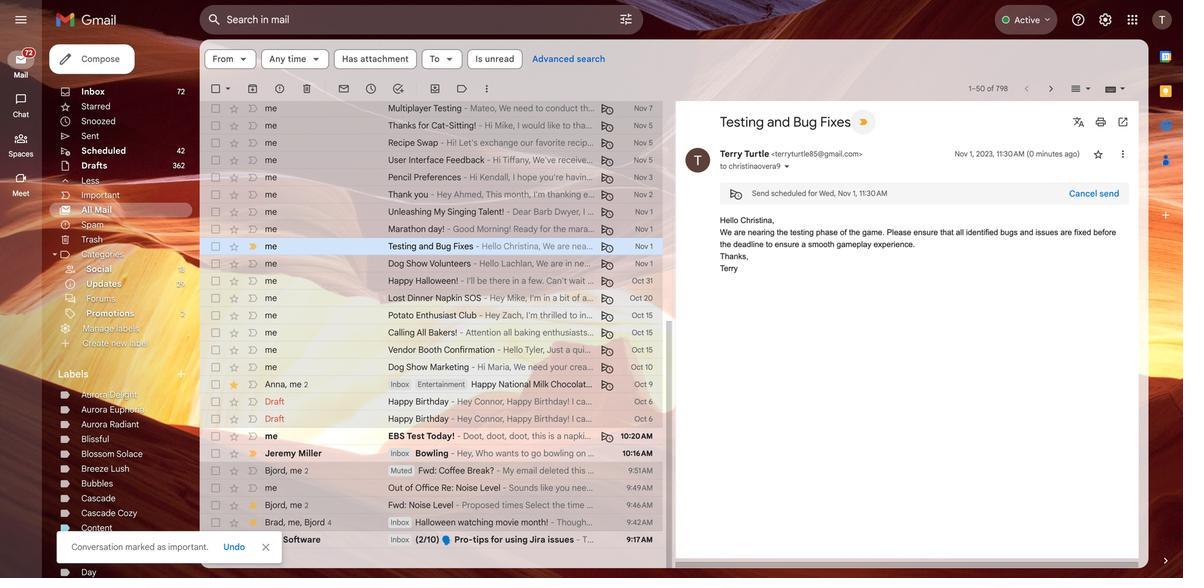 Task type: vqa. For each thing, say whether or not it's contained in the screenshot.


Task type: describe. For each thing, give the bounding box(es) containing it.
i for 9th row from the bottom
[[572, 396, 574, 407]]

testing
[[790, 228, 814, 237]]

- right sos
[[484, 293, 488, 304]]

alert containing conversation marked as important.
[[20, 28, 1164, 563]]

there
[[489, 275, 510, 286]]

inbox left the (2/10)
[[391, 535, 409, 545]]

, for halloween watching movie month!
[[283, 517, 286, 528]]

national
[[499, 379, 531, 390]]

not important switch for 15th row from the top of the testing and bug fixes main content
[[247, 344, 259, 356]]

not important switch for eighth row
[[247, 223, 259, 235]]

older image
[[1045, 83, 1058, 95]]

row containing brad
[[200, 514, 663, 531]]

3 row from the top
[[200, 134, 663, 152]]

volunteers
[[430, 258, 471, 269]]

work?
[[647, 448, 671, 459]]

nov for dog show volunteers -
[[635, 259, 648, 268]]

inbox down vendor
[[391, 380, 409, 389]]

can't
[[546, 275, 567, 286]]

nov for thank you -
[[634, 190, 647, 199]]

breeze lush link
[[81, 463, 129, 474]]

oct for 15th row from the bottom of the testing and bug fixes main content
[[630, 294, 642, 303]]

0 horizontal spatial fwd:
[[388, 500, 407, 511]]

labels
[[116, 323, 139, 334]]

- down the out of office re: noise level -
[[456, 500, 460, 511]]

2 row from the top
[[200, 117, 663, 134]]

oct for 13th row from the bottom of the testing and bug fixes main content
[[632, 328, 644, 337]]

add to tasks image
[[392, 83, 404, 95]]

0 vertical spatial wait
[[569, 275, 585, 286]]

connor, for not important switch associated with 9th row from the bottom
[[474, 396, 505, 407]]

Not starred checkbox
[[1092, 148, 1105, 160]]

promotions
[[86, 308, 134, 319]]

spam
[[81, 219, 104, 230]]

ebs test today! -
[[388, 431, 463, 442]]

manage labels link
[[83, 323, 139, 334]]

hey for 8th row from the bottom of the testing and bug fixes main content
[[457, 414, 472, 424]]

- down confirmation
[[471, 362, 475, 373]]

dog show volunteers -
[[388, 258, 479, 269]]

- right swap
[[441, 137, 444, 148]]

nov for testing and bug fixes -
[[635, 242, 648, 251]]

fwd: noise level -
[[388, 500, 462, 511]]

- down club
[[460, 327, 464, 338]]

show for volunteers
[[406, 258, 428, 269]]

christina,
[[741, 216, 774, 225]]

19 row from the top
[[200, 410, 742, 428]]

marked
[[125, 542, 155, 553]]

create
[[83, 338, 109, 349]]

compose
[[81, 54, 120, 64]]

terry turtle cell
[[720, 149, 863, 159]]

has scheduled message image for marathon day! -
[[601, 223, 614, 235]]

2 nov 1 from the top
[[635, 225, 653, 234]]

move to inbox image
[[429, 83, 441, 95]]

snooze image
[[365, 83, 377, 95]]

0 vertical spatial level
[[480, 483, 501, 493]]

1 vertical spatial ensure
[[775, 240, 799, 249]]

advanced search options image
[[614, 7, 639, 31]]

unleashing
[[388, 206, 432, 217]]

12 row from the top
[[200, 290, 663, 307]]

- left i'll
[[461, 275, 465, 286]]

not important switch for 11th row from the top
[[247, 275, 259, 287]]

happy birthday - hey connor, happy birthday! i can't wait to celebrate later! see you soon! for 9th row from the bottom
[[388, 396, 742, 407]]

0 horizontal spatial 1,
[[853, 189, 858, 198]]

advanced search
[[532, 54, 605, 64]]

1 horizontal spatial fwd:
[[418, 465, 437, 476]]

- down feedback
[[463, 172, 467, 183]]

inbox up starred link
[[81, 86, 105, 97]]

connor, for 8th row from the bottom of the testing and bug fixes main content's not important switch
[[474, 414, 505, 424]]

- right break? at the left bottom of page
[[497, 465, 501, 476]]

new
[[111, 338, 127, 349]]

day!
[[428, 224, 445, 235]]

preferences
[[414, 172, 461, 183]]

oct for 15th row from the top of the testing and bug fixes main content
[[632, 345, 644, 355]]

- up be
[[476, 241, 480, 252]]

not important switch for 8th row from the bottom of the testing and bug fixes main content
[[247, 413, 259, 425]]

breeze lush
[[81, 463, 129, 474]]

oct for 11th row from the top
[[632, 276, 644, 286]]

0 vertical spatial ensure
[[914, 228, 938, 237]]

pencil
[[388, 172, 412, 183]]

nov 1 for talent!
[[635, 207, 653, 217]]

show details image
[[783, 163, 791, 170]]

user
[[388, 155, 407, 165]]

has scheduled message image for multiplayer testing -
[[601, 102, 614, 115]]

me for recipe swap -
[[265, 137, 277, 148]]

compose button
[[49, 44, 135, 74]]

me for ebs test today! -
[[265, 431, 278, 442]]

mail inside heading
[[14, 71, 28, 80]]

inbox bowling - hey, who wants to go bowling on thursday after work?
[[391, 448, 673, 459]]

1 for talent!
[[650, 207, 653, 217]]

22 row from the top
[[200, 462, 663, 479]]

is unread
[[476, 54, 515, 64]]

1 horizontal spatial testing
[[433, 103, 462, 114]]

draft for 8th row from the bottom of the testing and bug fixes main content's not important switch
[[265, 414, 285, 424]]

issues inside hello christina, we are nearing the testing phase of the game. please ensure that all identified bugs and issues are fixed before the deadline to ensure a smooth gameplay experience. thanks, terry
[[1036, 228, 1059, 237]]

search in mail image
[[203, 9, 226, 31]]

20 row from the top
[[200, 428, 663, 445]]

happy birthday - hey connor, happy birthday! i can't wait to celebrate later! see you soon! for 8th row from the bottom of the testing and bug fixes main content
[[388, 414, 742, 424]]

aurora radiant link
[[81, 419, 139, 430]]

after
[[627, 448, 645, 459]]

5 for sitting!
[[649, 121, 653, 130]]

cancel
[[1069, 188, 1098, 199]]

29
[[177, 279, 185, 289]]

marketing
[[430, 362, 469, 373]]

delete image
[[301, 83, 313, 95]]

chat heading
[[0, 110, 42, 120]]

1 vertical spatial 11:30 am
[[860, 189, 888, 198]]

muted fwd: coffee break? -
[[391, 465, 503, 476]]

15 row from the top
[[200, 341, 663, 359]]

forums link
[[86, 293, 115, 304]]

to button
[[422, 49, 463, 69]]

celebrate for 9th row from the bottom
[[627, 396, 664, 407]]

blissful
[[81, 434, 109, 445]]

birthday! for 9th row from the bottom
[[534, 396, 570, 407]]

1 horizontal spatial noise
[[456, 483, 478, 493]]

Search in mail text field
[[227, 14, 584, 26]]

nov for marathon day! -
[[635, 225, 648, 234]]

362
[[173, 161, 185, 170]]

cascade for cascade link
[[81, 493, 116, 504]]

scheduled
[[81, 145, 126, 156]]

of inside row
[[405, 483, 413, 493]]

0 horizontal spatial 72
[[25, 49, 33, 57]]

testing for testing and bug fixes
[[720, 113, 764, 131]]

bjord , me 2 for fwd: coffee break?
[[265, 465, 308, 476]]

support image
[[1071, 12, 1086, 27]]

Search in mail search field
[[200, 5, 643, 35]]

2 jira from the left
[[530, 534, 546, 545]]

1 jira from the left
[[265, 534, 281, 545]]

gmail image
[[55, 7, 123, 32]]

using
[[505, 534, 528, 545]]

nearing
[[748, 228, 775, 237]]

- right feedback
[[487, 155, 491, 165]]

celebrate for 8th row from the bottom of the testing and bug fixes main content
[[627, 414, 664, 424]]

, for fwd: coffee break?
[[286, 465, 288, 476]]

out
[[388, 483, 403, 493]]

me for pencil preferences -
[[265, 172, 277, 183]]

experience.
[[874, 240, 915, 249]]

crepes
[[81, 552, 110, 563]]

me for thank you -
[[265, 189, 277, 200]]

important according to google magic. switch
[[247, 447, 259, 460]]

not important switch for 20th row from the bottom
[[247, 206, 259, 218]]

potato
[[388, 310, 414, 321]]

nov for user interface feedback -
[[634, 156, 647, 165]]

1 for -
[[650, 259, 653, 268]]

nov 3
[[634, 173, 653, 182]]

entertainment
[[418, 380, 465, 389]]

2 vertical spatial bjord
[[304, 517, 325, 528]]

bjord for -
[[265, 500, 286, 510]]

- up i'll
[[473, 258, 477, 269]]

13
[[178, 265, 185, 274]]

and for testing and bug fixes -
[[419, 241, 434, 252]]

snoozed link
[[81, 116, 116, 127]]

singing
[[447, 206, 476, 217]]

1 for fixes
[[650, 242, 653, 251]]

- right day!
[[447, 224, 451, 235]]

0 horizontal spatial the
[[720, 240, 731, 249]]

month!
[[521, 517, 548, 528]]

dog for dog show volunteers -
[[388, 258, 404, 269]]

my
[[434, 206, 446, 217]]

has scheduled message image for ebs test today! -
[[601, 430, 614, 443]]

cancel send
[[1069, 188, 1120, 199]]

social link
[[86, 264, 112, 275]]

attachment
[[360, 54, 409, 64]]

anna
[[265, 379, 285, 390]]

important.
[[168, 542, 209, 553]]

oct 6 for 9th row from the bottom
[[635, 397, 653, 406]]

cascade for cascade cozy
[[81, 508, 116, 519]]

16 row from the top
[[200, 359, 663, 376]]

send
[[752, 189, 769, 198]]

8 row from the top
[[200, 221, 663, 238]]

oct 15 for vendor booth confirmation -
[[632, 345, 653, 355]]

cascade cozy link
[[81, 508, 137, 519]]

blissful link
[[81, 434, 109, 445]]

15 for potato enthusiast club -
[[646, 311, 653, 320]]

before
[[1094, 228, 1116, 237]]

thanks
[[388, 120, 416, 131]]

see
[[598, 275, 612, 286]]

- right confirmation
[[497, 345, 501, 355]]

soon! for 8th row from the bottom of the testing and bug fixes main content
[[721, 414, 742, 424]]

1, inside cell
[[970, 149, 974, 159]]

you for 9th row from the bottom
[[705, 396, 719, 407]]

6 row from the top
[[200, 186, 663, 203]]

1 horizontal spatial 72
[[177, 87, 185, 96]]

9:42 am
[[627, 518, 653, 527]]

unread
[[485, 54, 515, 64]]

categories link
[[81, 249, 124, 260]]

- right club
[[479, 310, 483, 321]]

please
[[887, 228, 912, 237]]

fixes for testing and bug fixes -
[[454, 241, 473, 252]]

birthday! for 8th row from the bottom of the testing and bug fixes main content
[[534, 414, 570, 424]]

oct for 8th row from the bottom of the testing and bug fixes main content
[[635, 414, 647, 424]]

content link
[[81, 523, 112, 533]]

bakers!
[[429, 327, 457, 338]]

2 horizontal spatial of
[[987, 84, 994, 93]]

bug for testing and bug fixes
[[793, 113, 817, 131]]

advanced search button
[[528, 48, 610, 70]]

gameplay
[[837, 240, 872, 249]]

thank you -
[[388, 189, 437, 200]]

0 vertical spatial all
[[81, 205, 92, 215]]

chocolate
[[551, 379, 591, 390]]

me for unleashing my singing talent! -
[[265, 206, 277, 217]]

testing and bug fixes
[[720, 113, 851, 131]]

1 horizontal spatial the
[[777, 228, 788, 237]]

1 vertical spatial level
[[433, 500, 454, 511]]

me for thanks for cat-sitting! -
[[265, 120, 277, 131]]

testing and bug fixes main content
[[200, 0, 1149, 568]]

0 vertical spatial you
[[414, 189, 428, 200]]

oct for row containing anna
[[635, 380, 647, 389]]

0 horizontal spatial cozy
[[81, 537, 101, 548]]

- left hey,
[[451, 448, 455, 459]]

not important switch for 9th row from the bottom
[[247, 396, 259, 408]]

10 row from the top
[[200, 255, 663, 272]]

minutes
[[1036, 149, 1063, 159]]

jeremy
[[265, 448, 296, 459]]

0 horizontal spatial noise
[[409, 500, 431, 511]]

hey,
[[457, 448, 474, 459]]

test
[[407, 431, 425, 442]]

oct for 9th row from the bottom
[[635, 397, 647, 406]]

not important switch for 4th row from the top of the testing and bug fixes main content
[[247, 154, 259, 166]]

solace
[[116, 449, 143, 459]]

oct 15 for calling all bakers! -
[[632, 328, 653, 337]]

0 vertical spatial cozy
[[118, 508, 137, 519]]

, for -
[[286, 500, 288, 510]]

me for dog show marketing -
[[265, 362, 277, 373]]

game.
[[863, 228, 885, 237]]

break?
[[467, 465, 494, 476]]

inbox inside inbox bowling - hey, who wants to go bowling on thursday after work?
[[391, 449, 409, 458]]

2023,
[[976, 149, 995, 159]]

day link
[[81, 567, 96, 578]]

has scheduled message image for dog show volunteers -
[[601, 258, 614, 270]]

all mail link
[[81, 205, 112, 215]]

0 vertical spatial for
[[418, 120, 429, 131]]

has scheduled message image for testing and bug fixes -
[[601, 240, 614, 253]]

9 has scheduled message image from the top
[[601, 378, 614, 391]]

important because you marked it as important. switch
[[247, 240, 259, 253]]

be
[[477, 275, 487, 286]]

aurora delight
[[81, 390, 137, 400]]



Task type: locate. For each thing, give the bounding box(es) containing it.
1 hey from the top
[[457, 396, 472, 407]]

row containing anna
[[200, 376, 663, 393]]

0 horizontal spatial fixes
[[454, 241, 473, 252]]

1 bjord , me 2 from the top
[[265, 465, 308, 476]]

joyful
[[103, 537, 126, 548]]

me for potato enthusiast club -
[[265, 310, 277, 321]]

of inside hello christina, we are nearing the testing phase of the game. please ensure that all identified bugs and issues are fixed before the deadline to ensure a smooth gameplay experience. thanks, terry
[[840, 228, 847, 237]]

1 vertical spatial for
[[808, 189, 818, 198]]

1 vertical spatial connor,
[[474, 414, 505, 424]]

2 vertical spatial of
[[405, 483, 413, 493]]

see for 8th row from the bottom of the testing and bug fixes main content
[[688, 414, 702, 424]]

0 vertical spatial and
[[767, 113, 790, 131]]

recipe
[[388, 137, 415, 148]]

for left the cat-
[[418, 120, 429, 131]]

toggle split pane mode image
[[1070, 83, 1082, 95]]

1 are from the left
[[734, 228, 746, 237]]

1 vertical spatial cascade
[[81, 508, 116, 519]]

blossom solace
[[81, 449, 143, 459]]

terry up to christinaovera9
[[720, 149, 743, 159]]

nov 1, 2023, 11:30 am (0 minutes ago) cell
[[955, 148, 1080, 160]]

has scheduled message image for potato enthusiast club -
[[601, 309, 614, 322]]

nov for thanks for cat-sitting! -
[[634, 121, 647, 130]]

1 cascade from the top
[[81, 493, 116, 504]]

bug for testing and bug fixes -
[[436, 241, 451, 252]]

2 has scheduled message image from the top
[[601, 189, 614, 201]]

testing for testing and bug fixes -
[[388, 241, 417, 252]]

3 nov 5 from the top
[[634, 156, 653, 165]]

1 vertical spatial soon!
[[721, 414, 742, 424]]

cascade down cascade link
[[81, 508, 116, 519]]

issues down month!
[[548, 534, 574, 545]]

26 row from the top
[[200, 531, 663, 549]]

1 horizontal spatial a
[[802, 240, 806, 249]]

1 not important switch from the top
[[247, 102, 259, 115]]

wed,
[[819, 189, 836, 198]]

for right the tips
[[491, 534, 503, 545]]

- down wants
[[503, 483, 507, 493]]

0 vertical spatial noise
[[456, 483, 478, 493]]

row down 'bowling'
[[200, 462, 663, 479]]

0 vertical spatial fwd:
[[418, 465, 437, 476]]

15 not important switch from the top
[[247, 361, 259, 373]]

cascade down the 'bubbles'
[[81, 493, 116, 504]]

fwd: down out
[[388, 500, 407, 511]]

meet heading
[[0, 189, 42, 198]]

1 horizontal spatial mail
[[94, 205, 112, 215]]

- up today!
[[451, 414, 455, 424]]

celebrate down oct 9
[[627, 396, 664, 407]]

not important switch for row containing anna
[[247, 378, 259, 391]]

not important switch for 11th row from the bottom of the testing and bug fixes main content
[[247, 361, 259, 373]]

3 aurora from the top
[[81, 419, 107, 430]]

1 horizontal spatial cozy
[[118, 508, 137, 519]]

cancel send button
[[1060, 182, 1129, 205]]

9:49 am
[[627, 483, 653, 493]]

2 right anna
[[304, 380, 308, 389]]

are left fixed on the top right
[[1061, 228, 1072, 237]]

2 down 3
[[649, 190, 653, 199]]

- down the entertainment
[[451, 396, 455, 407]]

main menu image
[[14, 12, 28, 27]]

5 for -
[[649, 156, 653, 165]]

of
[[987, 84, 994, 93], [840, 228, 847, 237], [405, 483, 413, 493]]

0 vertical spatial 5
[[649, 121, 653, 130]]

happy
[[388, 275, 413, 286], [471, 379, 496, 390], [388, 396, 413, 407], [507, 396, 532, 407], [388, 414, 413, 424], [507, 414, 532, 424]]

0 horizontal spatial a
[[521, 275, 526, 286]]

mark as unread image
[[338, 83, 350, 95]]

1 vertical spatial you
[[705, 396, 719, 407]]

0 vertical spatial mail
[[14, 71, 28, 80]]

1 vertical spatial all
[[417, 327, 426, 338]]

nov for pencil preferences -
[[634, 173, 647, 182]]

draft
[[265, 396, 285, 407], [265, 414, 285, 424]]

0 vertical spatial oct 15
[[632, 311, 653, 320]]

2 6 from the top
[[649, 414, 653, 424]]

2 vertical spatial 5
[[649, 156, 653, 165]]

you for 8th row from the bottom of the testing and bug fixes main content
[[705, 414, 719, 424]]

2 vertical spatial and
[[419, 241, 434, 252]]

0 horizontal spatial all
[[81, 205, 92, 215]]

1 horizontal spatial are
[[1061, 228, 1072, 237]]

- right today!
[[457, 431, 461, 442]]

7
[[649, 104, 653, 113]]

vendor booth confirmation -
[[388, 345, 503, 355]]

level down re:
[[433, 500, 454, 511]]

0 vertical spatial hey
[[457, 396, 472, 407]]

row up the calling all bakers! - on the bottom left
[[200, 307, 663, 324]]

and right bugs
[[1020, 228, 1034, 237]]

oct 6 for 8th row from the bottom of the testing and bug fixes main content
[[635, 414, 653, 424]]

2 are from the left
[[1061, 228, 1072, 237]]

connor, down national
[[474, 396, 505, 407]]

spaces
[[9, 149, 33, 159]]

issues left fixed on the top right
[[1036, 228, 1059, 237]]

aurora
[[81, 390, 107, 400], [81, 404, 107, 415], [81, 419, 107, 430]]

0 vertical spatial dog
[[388, 258, 404, 269]]

of right '50'
[[987, 84, 994, 93]]

for left wed,
[[808, 189, 818, 198]]

1 15 from the top
[[646, 311, 653, 320]]

oct for 13th row from the top
[[632, 311, 644, 320]]

birthday up ebs test today! -
[[416, 414, 449, 424]]

4 has scheduled message image from the top
[[601, 292, 614, 304]]

0 vertical spatial birthday!
[[534, 396, 570, 407]]

has scheduled message image for calling all bakers! -
[[601, 327, 614, 339]]

noise down office
[[409, 500, 431, 511]]

- right month!
[[551, 517, 555, 528]]

labels heading
[[58, 368, 175, 380]]

a inside row
[[521, 275, 526, 286]]

0 horizontal spatial for
[[418, 120, 429, 131]]

- left 9:17 am
[[574, 534, 583, 545]]

oct 6
[[635, 397, 653, 406], [635, 414, 653, 424]]

None checkbox
[[210, 120, 222, 132], [210, 154, 222, 166], [210, 206, 222, 218], [210, 223, 222, 235], [210, 258, 222, 270], [210, 292, 222, 304], [210, 344, 222, 356], [210, 361, 222, 373], [210, 413, 222, 425], [210, 465, 222, 477], [210, 482, 222, 494], [210, 499, 222, 512], [210, 516, 222, 529], [210, 120, 222, 132], [210, 154, 222, 166], [210, 206, 222, 218], [210, 223, 222, 235], [210, 258, 222, 270], [210, 292, 222, 304], [210, 344, 222, 356], [210, 361, 222, 373], [210, 413, 222, 425], [210, 465, 222, 477], [210, 482, 222, 494], [210, 499, 222, 512], [210, 516, 222, 529]]

4 row from the top
[[200, 152, 663, 169]]

1 later! from the top
[[666, 396, 686, 407]]

row up day!
[[200, 203, 663, 221]]

send
[[1100, 188, 1120, 199]]

6 down 9
[[649, 397, 653, 406]]

birthday! up bowling
[[534, 414, 570, 424]]

scheduled link
[[81, 145, 126, 156]]

1 vertical spatial later!
[[666, 414, 686, 424]]

time
[[288, 54, 306, 64]]

not important switch for fifth row from the top
[[247, 171, 259, 184]]

show down 'testing and bug fixes -' on the left top
[[406, 258, 428, 269]]

row down booth
[[200, 359, 663, 376]]

1 vertical spatial wait
[[598, 396, 614, 407]]

testing up the cat-
[[433, 103, 462, 114]]

content
[[81, 523, 112, 533]]

we
[[720, 228, 732, 237]]

3 has scheduled message image from the top
[[601, 154, 614, 166]]

2 inside anna , me 2
[[304, 380, 308, 389]]

not important switch for 6th row from the top of the testing and bug fixes main content
[[247, 189, 259, 201]]

to christinaovera9
[[720, 162, 781, 171]]

row up the enthusiast at the bottom
[[200, 290, 663, 307]]

11:30 am inside cell
[[997, 149, 1025, 159]]

user interface feedback -
[[388, 155, 493, 165]]

72 up 42
[[177, 87, 185, 96]]

1 vertical spatial 15
[[646, 328, 653, 337]]

can't for 8th row from the bottom of the testing and bug fixes main content
[[576, 414, 596, 424]]

starred
[[81, 101, 110, 112]]

wait right the can't
[[569, 275, 585, 286]]

0 horizontal spatial bug
[[436, 241, 451, 252]]

mail down important link
[[94, 205, 112, 215]]

a right 'in'
[[521, 275, 526, 286]]

not important switch
[[247, 102, 259, 115], [247, 120, 259, 132], [247, 137, 259, 149], [247, 154, 259, 166], [247, 171, 259, 184], [247, 189, 259, 201], [247, 206, 259, 218], [247, 223, 259, 235], [247, 258, 259, 270], [247, 275, 259, 287], [247, 292, 259, 304], [247, 309, 259, 322], [247, 327, 259, 339], [247, 344, 259, 356], [247, 361, 259, 373], [247, 378, 259, 391], [247, 396, 259, 408], [247, 413, 259, 425], [247, 430, 259, 443]]

bjord left 4
[[304, 517, 325, 528]]

the down we
[[720, 240, 731, 249]]

3 5 from the top
[[649, 156, 653, 165]]

trash
[[81, 234, 103, 245]]

swap
[[417, 137, 438, 148]]

sitting!
[[449, 120, 476, 131]]

and inside hello christina, we are nearing the testing phase of the game. please ensure that all identified bugs and issues are fixed before the deadline to ensure a smooth gameplay experience. thanks, terry
[[1020, 228, 1034, 237]]

2 aurora from the top
[[81, 404, 107, 415]]

mail heading
[[0, 70, 42, 80]]

5 has scheduled message image from the top
[[601, 223, 614, 235]]

1 vertical spatial oct 15
[[632, 328, 653, 337]]

aurora euphoria
[[81, 404, 145, 415]]

nov 2
[[634, 190, 653, 199]]

to inside hello christina, we are nearing the testing phase of the game. please ensure that all identified bugs and issues are fixed before the deadline to ensure a smooth gameplay experience. thanks, terry
[[766, 240, 773, 249]]

3
[[649, 173, 653, 182]]

31
[[646, 276, 653, 286]]

1 5 from the top
[[649, 121, 653, 130]]

testing and bug fixes -
[[388, 241, 482, 252]]

navigation
[[0, 39, 43, 578]]

bjord up the brad
[[265, 500, 286, 510]]

later! for 8th row from the bottom of the testing and bug fixes main content
[[666, 414, 686, 424]]

not starred image
[[1092, 148, 1105, 160]]

20
[[644, 294, 653, 303]]

2 for happy national milk chocolate day!
[[304, 380, 308, 389]]

0 horizontal spatial of
[[405, 483, 413, 493]]

is unread button
[[468, 49, 523, 69]]

1 happy birthday - hey connor, happy birthday! i can't wait to celebrate later! see you soon! from the top
[[388, 396, 742, 407]]

0 vertical spatial draft
[[265, 396, 285, 407]]

bowling
[[544, 448, 574, 459]]

deadline
[[734, 240, 764, 249]]

0 vertical spatial cascade
[[81, 493, 116, 504]]

17 row from the top
[[200, 376, 663, 393]]

2 dog from the top
[[388, 362, 404, 373]]

thank
[[388, 189, 412, 200]]

wait
[[569, 275, 585, 286], [598, 396, 614, 407], [598, 414, 614, 424]]

terryturtle85@gmail.com
[[775, 149, 859, 159]]

1 nov 1 from the top
[[635, 207, 653, 217]]

aurora delight link
[[81, 390, 137, 400]]

cozy up crepes link
[[81, 537, 101, 548]]

1 row from the top
[[200, 100, 663, 117]]

me for happy halloween! - i'll be there in a few. can't wait to see your costumes!
[[265, 275, 277, 286]]

2 connor, from the top
[[474, 414, 505, 424]]

pencil preferences -
[[388, 172, 470, 183]]

not important switch for 10th row
[[247, 258, 259, 270]]

2 vertical spatial oct 15
[[632, 345, 653, 355]]

0 vertical spatial 6
[[649, 397, 653, 406]]

1 aurora from the top
[[81, 390, 107, 400]]

5 not important switch from the top
[[247, 171, 259, 184]]

3 not important switch from the top
[[247, 137, 259, 149]]

all
[[81, 205, 92, 215], [417, 327, 426, 338]]

1 vertical spatial 6
[[649, 414, 653, 424]]

0 horizontal spatial are
[[734, 228, 746, 237]]

2 vertical spatial wait
[[598, 414, 614, 424]]

me for out of office re: noise level -
[[265, 483, 277, 493]]

1 vertical spatial 72
[[177, 87, 185, 96]]

19 not important switch from the top
[[247, 430, 259, 443]]

11:30 am left (0
[[997, 149, 1025, 159]]

15 for calling all bakers! -
[[646, 328, 653, 337]]

aurora for aurora delight
[[81, 390, 107, 400]]

12 not important switch from the top
[[247, 309, 259, 322]]

5 row from the top
[[200, 169, 663, 186]]

testing down marathon
[[388, 241, 417, 252]]

11 not important switch from the top
[[247, 292, 259, 304]]

3 15 from the top
[[646, 345, 653, 355]]

2 vertical spatial you
[[705, 414, 719, 424]]

2 for -
[[305, 501, 308, 510]]

for for send scheduled for wed, nov 1, 11:30 am
[[808, 189, 818, 198]]

1 birthday from the top
[[416, 396, 449, 407]]

of right out
[[405, 483, 413, 493]]

9 not important switch from the top
[[247, 258, 259, 270]]

not important switch for 15th row from the bottom of the testing and bug fixes main content
[[247, 292, 259, 304]]

settings image
[[1098, 12, 1113, 27]]

18 not important switch from the top
[[247, 413, 259, 425]]

confirmation
[[444, 345, 495, 355]]

row
[[200, 100, 663, 117], [200, 117, 663, 134], [200, 134, 663, 152], [200, 152, 663, 169], [200, 169, 663, 186], [200, 186, 663, 203], [200, 203, 663, 221], [200, 221, 663, 238], [200, 238, 663, 255], [200, 255, 663, 272], [200, 272, 674, 290], [200, 290, 663, 307], [200, 307, 663, 324], [200, 324, 663, 341], [200, 341, 663, 359], [200, 359, 663, 376], [200, 376, 663, 393], [200, 393, 742, 410], [200, 410, 742, 428], [200, 428, 663, 445], [200, 445, 673, 462], [200, 462, 663, 479], [200, 479, 663, 497], [200, 497, 663, 514], [200, 514, 663, 531], [200, 531, 663, 549]]

1 vertical spatial draft
[[265, 414, 285, 424]]

1 birthday! from the top
[[534, 396, 570, 407]]

1, right wed,
[[853, 189, 858, 198]]

blossom
[[81, 449, 114, 459]]

fixes inside row
[[454, 241, 473, 252]]

2 5 from the top
[[649, 138, 653, 148]]

0 vertical spatial oct 6
[[635, 397, 653, 406]]

2 vertical spatial 15
[[646, 345, 653, 355]]

2 bjord , me 2 from the top
[[265, 500, 308, 510]]

1 horizontal spatial fixes
[[820, 113, 851, 131]]

the left testing
[[777, 228, 788, 237]]

🗣️ image
[[442, 535, 452, 546]]

hey up hey,
[[457, 414, 472, 424]]

a
[[802, 240, 806, 249], [521, 275, 526, 286]]

1 can't from the top
[[576, 396, 596, 407]]

0 vertical spatial bjord , me 2
[[265, 465, 308, 476]]

1 has scheduled message image from the top
[[601, 102, 614, 115]]

cozy joyful
[[81, 537, 126, 548]]

i for 8th row from the bottom of the testing and bug fixes main content
[[572, 414, 574, 424]]

bjord , me 2 up brad , me , bjord 4
[[265, 500, 308, 510]]

- down pencil preferences - at top
[[431, 189, 435, 200]]

9:46 am
[[627, 501, 653, 510]]

has scheduled message image for thanks for cat-sitting! -
[[601, 120, 614, 132]]

bjord , me 2 down 'jeremy' at the left bottom of page
[[265, 465, 308, 476]]

row up the fwd: noise level -
[[200, 479, 663, 497]]

birthday! down milk
[[534, 396, 570, 407]]

nov 1 for -
[[635, 259, 653, 268]]

all inside row
[[417, 327, 426, 338]]

- right the talent!
[[506, 206, 510, 217]]

has scheduled message image for happy halloween! - i'll be there in a few. can't wait to see your costumes!
[[601, 275, 614, 287]]

0 vertical spatial later!
[[666, 396, 686, 407]]

1 vertical spatial birthday!
[[534, 414, 570, 424]]

wait up thursday
[[598, 414, 614, 424]]

search
[[577, 54, 605, 64]]

1 terry from the top
[[720, 149, 743, 159]]

soon! for 9th row from the bottom
[[721, 396, 742, 407]]

ensure down testing
[[775, 240, 799, 249]]

spaces heading
[[0, 149, 42, 159]]

nov for unleashing my singing talent! -
[[635, 207, 648, 217]]

7 row from the top
[[200, 203, 663, 221]]

3 nov 1 from the top
[[635, 242, 653, 251]]

has scheduled message image
[[601, 102, 614, 115], [601, 137, 614, 149], [601, 154, 614, 166], [601, 171, 614, 184], [601, 223, 614, 235], [601, 240, 614, 253], [601, 258, 614, 270], [601, 275, 614, 287]]

2 oct 6 from the top
[[635, 414, 653, 424]]

,
[[285, 379, 287, 390], [286, 465, 288, 476], [286, 500, 288, 510], [283, 517, 286, 528], [300, 517, 302, 528]]

1 horizontal spatial ensure
[[914, 228, 938, 237]]

1 nov 5 from the top
[[634, 121, 653, 130]]

6 for 8th row from the bottom of the testing and bug fixes main content
[[649, 414, 653, 424]]

13 not important switch from the top
[[247, 327, 259, 339]]

1 vertical spatial see
[[688, 414, 702, 424]]

dog
[[388, 258, 404, 269], [388, 362, 404, 373]]

2 has scheduled message image from the top
[[601, 137, 614, 149]]

nov 5 for sitting!
[[634, 121, 653, 130]]

1 vertical spatial mail
[[94, 205, 112, 215]]

aurora for aurora euphoria
[[81, 404, 107, 415]]

oct 6 down oct 9
[[635, 397, 653, 406]]

1 draft from the top
[[265, 396, 285, 407]]

row up dog show volunteers -
[[200, 238, 663, 255]]

level down break? at the left bottom of page
[[480, 483, 501, 493]]

6 for 9th row from the bottom
[[649, 397, 653, 406]]

2 can't from the top
[[576, 414, 596, 424]]

tab list
[[1149, 39, 1183, 534]]

1 celebrate from the top
[[627, 396, 664, 407]]

3 has scheduled message image from the top
[[601, 206, 614, 218]]

1 soon! from the top
[[721, 396, 742, 407]]

fixes up "volunteers"
[[454, 241, 473, 252]]

has scheduled message image
[[601, 120, 614, 132], [601, 189, 614, 201], [601, 206, 614, 218], [601, 292, 614, 304], [601, 309, 614, 322], [601, 327, 614, 339], [601, 344, 614, 356], [601, 361, 614, 373], [601, 378, 614, 391], [601, 430, 614, 443]]

me for marathon day! -
[[265, 224, 277, 235]]

0 vertical spatial fixes
[[820, 113, 851, 131]]

6 has scheduled message image from the top
[[601, 240, 614, 253]]

1 vertical spatial cozy
[[81, 537, 101, 548]]

inbox inside inbox halloween watching movie month! -
[[391, 518, 409, 527]]

row containing jira software
[[200, 531, 663, 549]]

1 oct 6 from the top
[[635, 397, 653, 406]]

1 show from the top
[[406, 258, 428, 269]]

2 horizontal spatial for
[[808, 189, 818, 198]]

1 oct 15 from the top
[[632, 311, 653, 320]]

1, left 2023,
[[970, 149, 974, 159]]

any time button
[[261, 49, 329, 69]]

dog show marketing -
[[388, 362, 478, 373]]

christinaovera9
[[729, 162, 781, 171]]

18 row from the top
[[200, 393, 742, 410]]

calling all bakers! -
[[388, 327, 466, 338]]

undo
[[223, 542, 245, 553]]

0 horizontal spatial ensure
[[775, 240, 799, 249]]

row down dog show marketing -
[[200, 376, 663, 393]]

row up booth
[[200, 324, 663, 341]]

9 row from the top
[[200, 238, 663, 255]]

updates
[[86, 279, 122, 289]]

0 vertical spatial see
[[688, 396, 702, 407]]

cascade link
[[81, 493, 116, 504]]

to
[[430, 54, 440, 64]]

thanks for cat-sitting! -
[[388, 120, 485, 131]]

brad , me , bjord 4
[[265, 517, 332, 528]]

None checkbox
[[210, 83, 222, 95], [210, 102, 222, 115], [210, 137, 222, 149], [210, 171, 222, 184], [210, 189, 222, 201], [210, 240, 222, 253], [210, 275, 222, 287], [210, 309, 222, 322], [210, 327, 222, 339], [210, 378, 222, 391], [210, 396, 222, 408], [210, 430, 222, 443], [210, 447, 222, 460], [210, 83, 222, 95], [210, 102, 222, 115], [210, 137, 222, 149], [210, 171, 222, 184], [210, 189, 222, 201], [210, 240, 222, 253], [210, 275, 222, 287], [210, 309, 222, 322], [210, 327, 222, 339], [210, 378, 222, 391], [210, 396, 222, 408], [210, 430, 222, 443], [210, 447, 222, 460]]

has scheduled message image for user interface feedback -
[[601, 154, 614, 166]]

all
[[956, 228, 964, 237]]

2 terry from the top
[[720, 264, 738, 273]]

birthday for 9th row from the bottom
[[416, 396, 449, 407]]

0 vertical spatial 11:30 am
[[997, 149, 1025, 159]]

14 not important switch from the top
[[247, 344, 259, 356]]

any time
[[269, 54, 306, 64]]

label
[[129, 338, 148, 349]]

2 down 29
[[181, 309, 185, 318]]

1 vertical spatial bjord
[[265, 500, 286, 510]]

for for pro-tips for using jira issues
[[491, 534, 503, 545]]

2 hey from the top
[[457, 414, 472, 424]]

row up 'testing and bug fixes -' on the left top
[[200, 221, 663, 238]]

4 nov 1 from the top
[[635, 259, 653, 268]]

show for marketing
[[406, 362, 428, 373]]

row down the entertainment
[[200, 393, 742, 410]]

0 horizontal spatial 11:30 am
[[860, 189, 888, 198]]

day!
[[593, 379, 610, 390]]

2 15 from the top
[[646, 328, 653, 337]]

25 row from the top
[[200, 514, 663, 531]]

conversation
[[71, 542, 123, 553]]

me for testing and bug fixes -
[[265, 241, 277, 252]]

- right sitting! on the left top
[[479, 120, 482, 131]]

oct 9
[[635, 380, 653, 389]]

jira down the brad
[[265, 534, 281, 545]]

forums
[[86, 293, 115, 304]]

cozy up joyful
[[118, 508, 137, 519]]

6 up 10:20 am
[[649, 414, 653, 424]]

0 horizontal spatial mail
[[14, 71, 28, 80]]

not important switch for 20th row from the top
[[247, 430, 259, 443]]

milk
[[533, 379, 549, 390]]

1 has scheduled message image from the top
[[601, 120, 614, 132]]

14 row from the top
[[200, 324, 663, 341]]

0 vertical spatial bjord
[[265, 465, 286, 476]]

2 horizontal spatial the
[[849, 228, 860, 237]]

archive image
[[247, 83, 259, 95]]

inbox up muted
[[391, 449, 409, 458]]

1 vertical spatial bug
[[436, 241, 451, 252]]

me for lost dinner napkin sos -
[[265, 293, 277, 304]]

tips
[[473, 534, 489, 545]]

are
[[734, 228, 746, 237], [1061, 228, 1072, 237]]

1 horizontal spatial issues
[[1036, 228, 1059, 237]]

1 horizontal spatial jira
[[530, 534, 546, 545]]

3 oct 15 from the top
[[632, 345, 653, 355]]

drafts
[[81, 160, 107, 171]]

4 not important switch from the top
[[247, 154, 259, 166]]

not important switch for 25th row from the bottom
[[247, 120, 259, 132]]

a inside hello christina, we are nearing the testing phase of the game. please ensure that all identified bugs and issues are fixed before the deadline to ensure a smooth gameplay experience. thanks, terry
[[802, 240, 806, 249]]

marathon
[[388, 224, 426, 235]]

oct for 11th row from the bottom of the testing and bug fixes main content
[[631, 363, 643, 372]]

bjord for fwd: coffee break?
[[265, 465, 286, 476]]

11 row from the top
[[200, 272, 674, 290]]

1 horizontal spatial 1,
[[970, 149, 974, 159]]

aurora for aurora radiant
[[81, 419, 107, 430]]

select input tool image
[[1119, 84, 1127, 93]]

alert
[[20, 28, 1164, 563]]

aurora up the aurora euphoria
[[81, 390, 107, 400]]

are right we
[[734, 228, 746, 237]]

7 not important switch from the top
[[247, 206, 259, 218]]

bjord , me 2 for -
[[265, 500, 308, 510]]

can't for 9th row from the bottom
[[576, 396, 596, 407]]

1 vertical spatial fixes
[[454, 241, 473, 252]]

nov 1, 2023, 11:30 am (0 minutes ago)
[[955, 149, 1080, 159]]

hey down the entertainment
[[457, 396, 472, 407]]

mail down 72 link
[[14, 71, 28, 80]]

sent
[[81, 131, 99, 141]]

2 later! from the top
[[666, 414, 686, 424]]

13 row from the top
[[200, 307, 663, 324]]

has scheduled message image for pencil preferences -
[[601, 171, 614, 184]]

- up sitting! on the left top
[[464, 103, 468, 114]]

me for vendor booth confirmation -
[[265, 345, 277, 355]]

2 not important switch from the top
[[247, 120, 259, 132]]

bug up "volunteers"
[[436, 241, 451, 252]]

show
[[406, 258, 428, 269], [406, 362, 428, 373]]

show down booth
[[406, 362, 428, 373]]

vendor
[[388, 345, 416, 355]]

0 vertical spatial aurora
[[81, 390, 107, 400]]

see
[[688, 396, 702, 407], [688, 414, 702, 424]]

oct 15 for potato enthusiast club -
[[632, 311, 653, 320]]

1 vertical spatial a
[[521, 275, 526, 286]]

1 vertical spatial of
[[840, 228, 847, 237]]

dog up lost
[[388, 258, 404, 269]]

1 vertical spatial show
[[406, 362, 428, 373]]

me for user interface feedback -
[[265, 155, 277, 165]]

1 vertical spatial oct 6
[[635, 414, 653, 424]]

10:16 am
[[623, 449, 653, 458]]

see for 9th row from the bottom
[[688, 396, 702, 407]]

costumes!
[[634, 275, 674, 286]]

fixes up terryturtle85@gmail.com
[[820, 113, 851, 131]]

6 has scheduled message image from the top
[[601, 327, 614, 339]]

pro-
[[454, 534, 473, 545]]

7 has scheduled message image from the top
[[601, 344, 614, 356]]

4 has scheduled message image from the top
[[601, 171, 614, 184]]

1 horizontal spatial for
[[491, 534, 503, 545]]

can't up on
[[576, 414, 596, 424]]

1 vertical spatial noise
[[409, 500, 431, 511]]

issues inside row
[[548, 534, 574, 545]]

2 nov 5 from the top
[[634, 138, 653, 148]]

not important switch for 26th row from the bottom
[[247, 102, 259, 115]]

manage labels create new label
[[83, 323, 148, 349]]

wait for 9th row from the bottom
[[598, 396, 614, 407]]

row up the (2/10)
[[200, 514, 663, 531]]

24 row from the top
[[200, 497, 663, 514]]

2 vertical spatial aurora
[[81, 419, 107, 430]]

6 not important switch from the top
[[247, 189, 259, 201]]

all up booth
[[417, 327, 426, 338]]

0 vertical spatial 72
[[25, 49, 33, 57]]

2 see from the top
[[688, 414, 702, 424]]

2 birthday from the top
[[416, 414, 449, 424]]

1 vertical spatial birthday
[[416, 414, 449, 424]]

0 vertical spatial terry
[[720, 149, 743, 159]]

nov for recipe swap -
[[634, 138, 647, 148]]

1 vertical spatial 1,
[[853, 189, 858, 198]]

row containing jeremy miller
[[200, 445, 673, 462]]

0 vertical spatial celebrate
[[627, 396, 664, 407]]

noise right re:
[[456, 483, 478, 493]]

terry inside hello christina, we are nearing the testing phase of the game. please ensure that all identified bugs and issues are fixed before the deadline to ensure a smooth gameplay experience. thanks, terry
[[720, 264, 738, 273]]

recipe swap -
[[388, 137, 447, 148]]

1 vertical spatial terry
[[720, 264, 738, 273]]

ensure left that
[[914, 228, 938, 237]]

and inside row
[[419, 241, 434, 252]]

row up the halloween
[[200, 497, 663, 514]]

and
[[767, 113, 790, 131], [1020, 228, 1034, 237], [419, 241, 434, 252]]

1 horizontal spatial and
[[767, 113, 790, 131]]

all up spam link
[[81, 205, 92, 215]]

0 vertical spatial soon!
[[721, 396, 742, 407]]

1 dog from the top
[[388, 258, 404, 269]]

0 vertical spatial connor,
[[474, 396, 505, 407]]

1 vertical spatial bjord , me 2
[[265, 500, 308, 510]]

1 i from the top
[[572, 396, 574, 407]]

fwd: up office
[[418, 465, 437, 476]]

hey for 9th row from the bottom
[[457, 396, 472, 407]]

2 oct 15 from the top
[[632, 328, 653, 337]]

not important switch for 13th row from the bottom of the testing and bug fixes main content
[[247, 327, 259, 339]]

has scheduled message image for vendor booth confirmation -
[[601, 344, 614, 356]]

has scheduled message image for lost dinner napkin sos -
[[601, 292, 614, 304]]

0 vertical spatial of
[[987, 84, 994, 93]]

me for multiplayer testing -
[[265, 103, 277, 114]]

can't
[[576, 396, 596, 407], [576, 414, 596, 424]]

0 horizontal spatial issues
[[548, 534, 574, 545]]

1 6 from the top
[[649, 397, 653, 406]]

trash link
[[81, 234, 103, 245]]

0 vertical spatial 1,
[[970, 149, 974, 159]]

1 horizontal spatial of
[[840, 228, 847, 237]]

navigation containing mail
[[0, 39, 43, 578]]

row up thanks for cat-sitting! -
[[200, 100, 663, 117]]

6
[[649, 397, 653, 406], [649, 414, 653, 424]]

of up gameplay
[[840, 228, 847, 237]]

2 vertical spatial for
[[491, 534, 503, 545]]

23 row from the top
[[200, 479, 663, 497]]

wait for 8th row from the bottom of the testing and bug fixes main content
[[598, 414, 614, 424]]

1 vertical spatial i
[[572, 414, 574, 424]]

5 has scheduled message image from the top
[[601, 309, 614, 322]]

later! for 9th row from the bottom
[[666, 396, 686, 407]]

report spam image
[[274, 83, 286, 95]]

aurora down aurora delight
[[81, 404, 107, 415]]

not important switch for 24th row from the bottom
[[247, 137, 259, 149]]

nov inside cell
[[955, 149, 968, 159]]



